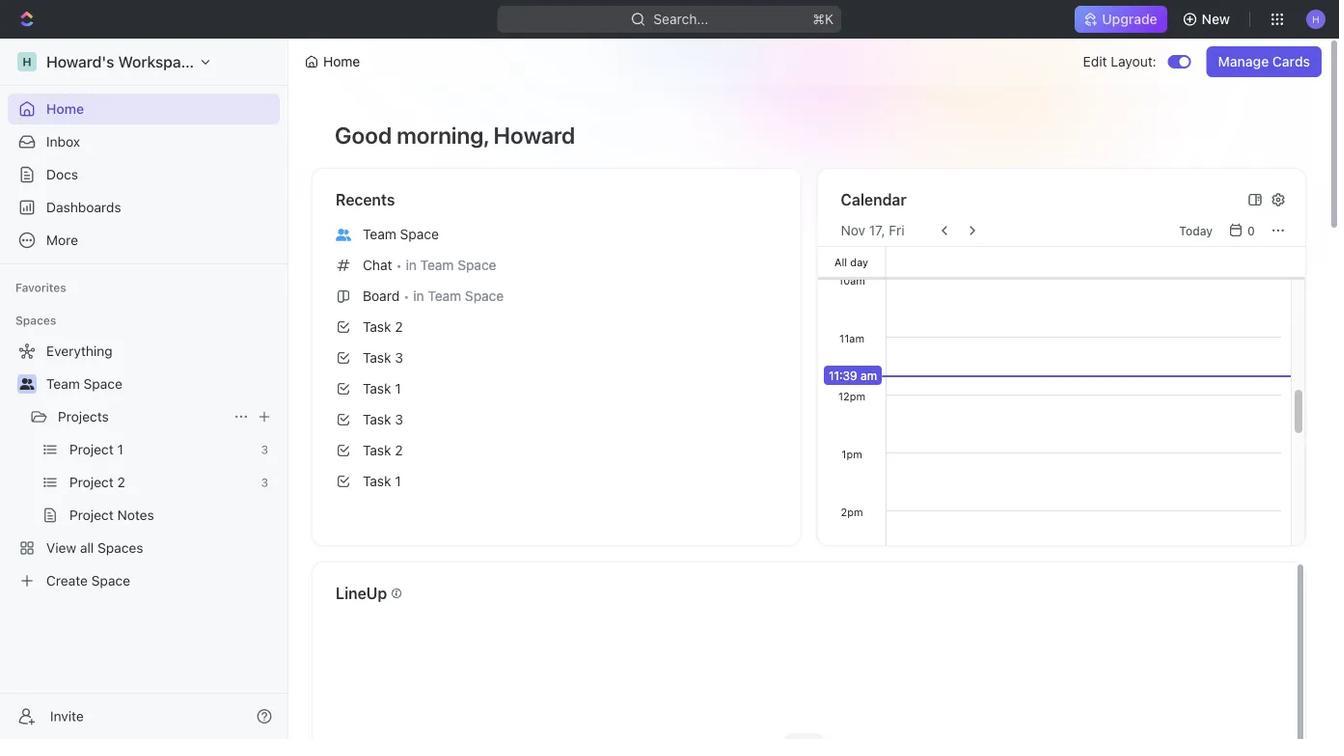 Task type: locate. For each thing, give the bounding box(es) containing it.
2 vertical spatial 1
[[395, 473, 401, 489]]

projects
[[58, 409, 109, 425]]

0 vertical spatial ‎task
[[363, 442, 391, 458]]

team space link up task 2 link
[[328, 219, 785, 250]]

spaces
[[15, 314, 56, 327], [98, 540, 143, 556]]

1 vertical spatial team space
[[46, 376, 122, 392]]

h button
[[1301, 4, 1332, 35]]

team space link
[[328, 219, 785, 250], [46, 369, 276, 399]]

project for project 1
[[69, 441, 114, 457]]

task 3 up ‎task 2
[[363, 412, 403, 427]]

task 2
[[363, 319, 403, 335]]

task 3 link
[[328, 343, 785, 373], [328, 404, 785, 435]]

team space up the projects
[[46, 376, 122, 392]]

view
[[46, 540, 76, 556]]

1 task from the top
[[363, 319, 391, 335]]

1 for task 1
[[395, 381, 401, 397]]

2 inside sidebar navigation
[[117, 474, 125, 490]]

nov 17, fri
[[841, 222, 905, 238]]

2 project from the top
[[69, 474, 114, 490]]

1 vertical spatial 1
[[117, 441, 123, 457]]

docs
[[46, 166, 78, 182]]

3 project from the top
[[69, 507, 114, 523]]

•
[[396, 258, 402, 273], [404, 289, 409, 303]]

‎task 2
[[363, 442, 403, 458]]

task for first task 3 link from the top of the page
[[363, 350, 391, 366]]

1
[[395, 381, 401, 397], [117, 441, 123, 457], [395, 473, 401, 489]]

space
[[400, 226, 439, 242], [458, 257, 496, 273], [465, 288, 504, 304], [84, 376, 122, 392], [91, 573, 130, 589]]

team right user group image
[[46, 376, 80, 392]]

0 horizontal spatial •
[[396, 258, 402, 273]]

project notes
[[69, 507, 154, 523]]

• inside board • in team space
[[404, 289, 409, 303]]

h up manage cards button
[[1313, 13, 1320, 24]]

task 3 for first task 3 link from the top of the page
[[363, 350, 403, 366]]

dashboards link
[[8, 192, 280, 223]]

2 ‎task from the top
[[363, 473, 391, 489]]

‎task up ‎task 1 on the bottom left of the page
[[363, 442, 391, 458]]

3
[[395, 350, 403, 366], [395, 412, 403, 427], [261, 443, 268, 456], [261, 476, 268, 489]]

more button
[[8, 225, 280, 256]]

1 horizontal spatial team space link
[[328, 219, 785, 250]]

1 vertical spatial 2
[[395, 442, 403, 458]]

17,
[[869, 222, 885, 238]]

0 horizontal spatial spaces
[[15, 314, 56, 327]]

2 task 3 link from the top
[[328, 404, 785, 435]]

0 vertical spatial task 3 link
[[328, 343, 785, 373]]

• inside chat • in team space
[[396, 258, 402, 273]]

in right chat
[[406, 257, 417, 273]]

favorites button
[[8, 276, 74, 299]]

tree inside sidebar navigation
[[8, 336, 280, 596]]

1 vertical spatial project
[[69, 474, 114, 490]]

2 task 3 from the top
[[363, 412, 403, 427]]

home
[[323, 54, 360, 69], [46, 101, 84, 117]]

in
[[406, 257, 417, 273], [413, 288, 424, 304]]

day
[[850, 256, 868, 268]]

0 vertical spatial •
[[396, 258, 402, 273]]

cards
[[1273, 54, 1310, 69]]

create space link
[[8, 565, 276, 596]]

lineup
[[336, 584, 387, 603]]

2 up project notes
[[117, 474, 125, 490]]

2 vertical spatial 2
[[117, 474, 125, 490]]

project for project 2
[[69, 474, 114, 490]]

0 vertical spatial team space
[[363, 226, 439, 242]]

0 vertical spatial 2
[[395, 319, 403, 335]]

1 horizontal spatial team space
[[363, 226, 439, 242]]

morning,
[[397, 122, 489, 149]]

0 vertical spatial project
[[69, 441, 114, 457]]

task 3 link up ‎task 1 link
[[328, 404, 785, 435]]

2 down board
[[395, 319, 403, 335]]

0 horizontal spatial team space link
[[46, 369, 276, 399]]

task up task 1
[[363, 350, 391, 366]]

space down chat • in team space
[[465, 288, 504, 304]]

0 vertical spatial home
[[323, 54, 360, 69]]

4 task from the top
[[363, 412, 391, 427]]

0 horizontal spatial home
[[46, 101, 84, 117]]

spaces down favorites
[[15, 314, 56, 327]]

• right board
[[404, 289, 409, 303]]

0 vertical spatial task 3
[[363, 350, 403, 366]]

h
[[1313, 13, 1320, 24], [22, 55, 32, 69]]

0 vertical spatial 1
[[395, 381, 401, 397]]

inbox
[[46, 134, 80, 150]]

in down chat • in team space
[[413, 288, 424, 304]]

howard's workspace
[[46, 53, 198, 71]]

‎task inside ‎task 1 link
[[363, 473, 391, 489]]

2
[[395, 319, 403, 335], [395, 442, 403, 458], [117, 474, 125, 490]]

space up the projects
[[84, 376, 122, 392]]

all day
[[835, 256, 868, 268]]

workspace
[[118, 53, 198, 71]]

project up view all spaces at the bottom
[[69, 507, 114, 523]]

task 3 down task 2
[[363, 350, 403, 366]]

0 horizontal spatial team space
[[46, 376, 122, 392]]

manage cards button
[[1207, 46, 1322, 77]]

fri
[[889, 222, 905, 238]]

everything
[[46, 343, 113, 359]]

h inside "element"
[[22, 55, 32, 69]]

howard's workspace, , element
[[17, 52, 37, 71]]

1 inside sidebar navigation
[[117, 441, 123, 457]]

home inside sidebar navigation
[[46, 101, 84, 117]]

1 down ‎task 2
[[395, 473, 401, 489]]

team
[[363, 226, 396, 242], [420, 257, 454, 273], [428, 288, 461, 304], [46, 376, 80, 392]]

‎task for ‎task 2
[[363, 442, 391, 458]]

1 vertical spatial team space link
[[46, 369, 276, 399]]

team space up chat
[[363, 226, 439, 242]]

3 task from the top
[[363, 381, 391, 397]]

0 vertical spatial in
[[406, 257, 417, 273]]

favorites
[[15, 281, 66, 294]]

‎task inside ‎task 2 link
[[363, 442, 391, 458]]

home up good
[[323, 54, 360, 69]]

0 vertical spatial h
[[1313, 13, 1320, 24]]

notes
[[117, 507, 154, 523]]

project notes link
[[69, 500, 276, 531]]

view all spaces link
[[8, 533, 276, 564]]

team space link up projects link
[[46, 369, 276, 399]]

1 vertical spatial task 3 link
[[328, 404, 785, 435]]

space down view all spaces at the bottom
[[91, 573, 130, 589]]

‎task 1
[[363, 473, 401, 489]]

all
[[835, 256, 847, 268]]

manage
[[1218, 54, 1269, 69]]

1 horizontal spatial home
[[323, 54, 360, 69]]

2 vertical spatial project
[[69, 507, 114, 523]]

chat • in team space
[[363, 257, 496, 273]]

1 down projects link
[[117, 441, 123, 457]]

1 up ‎task 2
[[395, 381, 401, 397]]

tree containing everything
[[8, 336, 280, 596]]

h inside dropdown button
[[1313, 13, 1320, 24]]

project down project 1
[[69, 474, 114, 490]]

task 3
[[363, 350, 403, 366], [363, 412, 403, 427]]

1 vertical spatial in
[[413, 288, 424, 304]]

1 horizontal spatial •
[[404, 289, 409, 303]]

‎task
[[363, 442, 391, 458], [363, 473, 391, 489]]

project
[[69, 441, 114, 457], [69, 474, 114, 490], [69, 507, 114, 523]]

task down task 1
[[363, 412, 391, 427]]

0 horizontal spatial h
[[22, 55, 32, 69]]

invite
[[50, 708, 84, 724]]

home up inbox
[[46, 101, 84, 117]]

project up project 2
[[69, 441, 114, 457]]

more
[[46, 232, 78, 248]]

• for board
[[404, 289, 409, 303]]

1 vertical spatial task 3
[[363, 412, 403, 427]]

2pm
[[840, 506, 863, 518]]

1 horizontal spatial h
[[1313, 13, 1320, 24]]

2 task from the top
[[363, 350, 391, 366]]

1 project from the top
[[69, 441, 114, 457]]

h left howard's
[[22, 55, 32, 69]]

1 vertical spatial h
[[22, 55, 32, 69]]

1 task 3 from the top
[[363, 350, 403, 366]]

home link
[[8, 94, 280, 124]]

board
[[363, 288, 400, 304]]

1 horizontal spatial spaces
[[98, 540, 143, 556]]

1 vertical spatial spaces
[[98, 540, 143, 556]]

‎task down ‎task 2
[[363, 473, 391, 489]]

task 3 link up ‎task 2 link
[[328, 343, 785, 373]]

2 for project 2
[[117, 474, 125, 490]]

user group image
[[336, 228, 351, 241]]

team space
[[363, 226, 439, 242], [46, 376, 122, 392]]

task for 1st task 3 link from the bottom
[[363, 412, 391, 427]]

tree
[[8, 336, 280, 596]]

1 ‎task from the top
[[363, 442, 391, 458]]

task up ‎task 2
[[363, 381, 391, 397]]

• right chat
[[396, 258, 402, 273]]

1 vertical spatial ‎task
[[363, 473, 391, 489]]

1 vertical spatial •
[[404, 289, 409, 303]]

task down board
[[363, 319, 391, 335]]

2 up ‎task 1 on the bottom left of the page
[[395, 442, 403, 458]]

spaces right all
[[98, 540, 143, 556]]

1 vertical spatial home
[[46, 101, 84, 117]]

‎task 2 link
[[328, 435, 785, 466]]

task
[[363, 319, 391, 335], [363, 350, 391, 366], [363, 381, 391, 397], [363, 412, 391, 427]]



Task type: vqa. For each thing, say whether or not it's contained in the screenshot.
onboarding checklist button IMAGE
no



Task type: describe. For each thing, give the bounding box(es) containing it.
1 for project 1
[[117, 441, 123, 457]]

layout:
[[1111, 54, 1157, 69]]

nov 17, fri button
[[841, 222, 905, 238]]

good
[[335, 122, 392, 149]]

task for task 2 link
[[363, 319, 391, 335]]

⌘k
[[813, 11, 834, 27]]

11am
[[839, 332, 864, 344]]

• for chat
[[396, 258, 402, 273]]

space inside create space link
[[91, 573, 130, 589]]

10am
[[838, 274, 865, 287]]

space up board • in team space in the left of the page
[[458, 257, 496, 273]]

howard
[[494, 122, 575, 149]]

user group image
[[20, 378, 34, 390]]

0 button
[[1225, 219, 1263, 242]]

project 2
[[69, 474, 125, 490]]

space up chat • in team space
[[400, 226, 439, 242]]

board • in team space
[[363, 288, 504, 304]]

calendar
[[841, 191, 907, 209]]

projects link
[[58, 401, 226, 432]]

project for project notes
[[69, 507, 114, 523]]

upgrade
[[1102, 11, 1158, 27]]

2 for ‎task 2
[[395, 442, 403, 458]]

task 3 for 1st task 3 link from the bottom
[[363, 412, 403, 427]]

howard's
[[46, 53, 114, 71]]

1pm
[[841, 448, 862, 460]]

chat
[[363, 257, 392, 273]]

dashboards
[[46, 199, 121, 215]]

edit layout:
[[1083, 54, 1157, 69]]

‎task for ‎task 1
[[363, 473, 391, 489]]

task for task 1 link
[[363, 381, 391, 397]]

team inside tree
[[46, 376, 80, 392]]

edit
[[1083, 54, 1107, 69]]

today button
[[1172, 219, 1221, 242]]

project 1 link
[[69, 434, 253, 465]]

sidebar navigation
[[0, 39, 292, 739]]

team down chat • in team space
[[428, 288, 461, 304]]

everything link
[[8, 336, 276, 367]]

task 1 link
[[328, 373, 785, 404]]

1 for ‎task 1
[[395, 473, 401, 489]]

search...
[[654, 11, 709, 27]]

task 2 link
[[328, 312, 785, 343]]

0 vertical spatial team space link
[[328, 219, 785, 250]]

in for chat
[[406, 257, 417, 273]]

view all spaces
[[46, 540, 143, 556]]

today
[[1179, 224, 1213, 237]]

good morning, howard
[[335, 122, 575, 149]]

project 1
[[69, 441, 123, 457]]

team up chat
[[363, 226, 396, 242]]

project 2 link
[[69, 467, 253, 498]]

0 vertical spatial spaces
[[15, 314, 56, 327]]

team space inside sidebar navigation
[[46, 376, 122, 392]]

upgrade link
[[1075, 6, 1167, 33]]

in for board
[[413, 288, 424, 304]]

nov
[[841, 222, 866, 238]]

all
[[80, 540, 94, 556]]

recents
[[336, 191, 395, 209]]

docs link
[[8, 159, 280, 190]]

team up board • in team space in the left of the page
[[420, 257, 454, 273]]

task 1
[[363, 381, 401, 397]]

inbox link
[[8, 126, 280, 157]]

new
[[1202, 11, 1230, 27]]

0
[[1248, 224, 1255, 237]]

create
[[46, 573, 88, 589]]

11:39 am
[[828, 369, 877, 382]]

new button
[[1175, 4, 1242, 35]]

manage cards
[[1218, 54, 1310, 69]]

‎task 1 link
[[328, 466, 785, 497]]

2 for task 2
[[395, 319, 403, 335]]

create space
[[46, 573, 130, 589]]

am
[[860, 369, 877, 382]]

12pm
[[838, 390, 865, 402]]

1 task 3 link from the top
[[328, 343, 785, 373]]

11:39
[[828, 369, 857, 382]]



